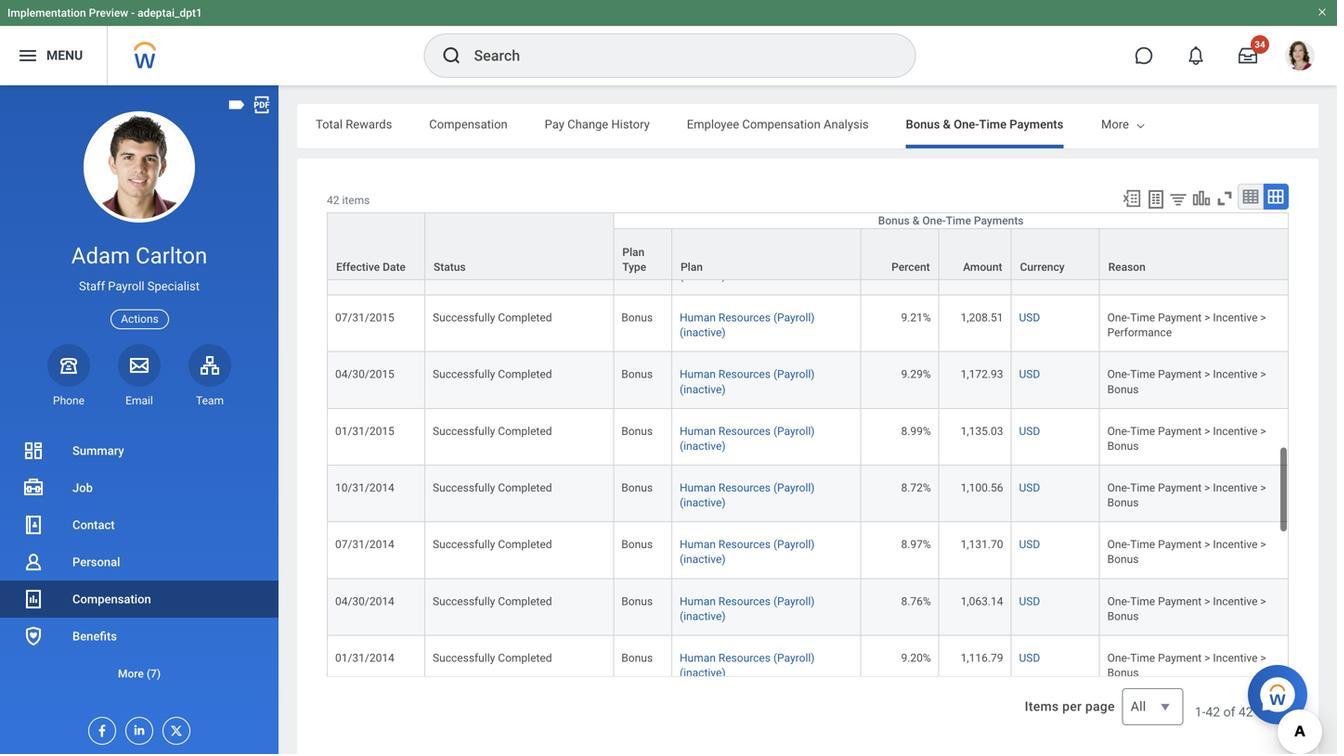 Task type: vqa. For each thing, say whether or not it's contained in the screenshot.


Task type: locate. For each thing, give the bounding box(es) containing it.
tab list
[[297, 104, 1319, 149]]

7 row from the top
[[327, 409, 1289, 466]]

1 human from the top
[[680, 198, 716, 211]]

07/31/2014
[[335, 539, 394, 552]]

6 row from the top
[[327, 353, 1289, 409]]

4 human from the top
[[680, 368, 716, 381]]

one-
[[954, 117, 979, 131], [1107, 198, 1130, 211], [922, 215, 946, 228], [1107, 255, 1130, 268], [1107, 312, 1130, 325], [1107, 368, 1130, 381], [1107, 425, 1130, 438], [1107, 482, 1130, 495], [1107, 539, 1130, 552], [1107, 595, 1130, 608], [1107, 652, 1130, 665]]

compensation image
[[22, 589, 45, 611]]

payment inside one-time payment > incentive > performance
[[1158, 312, 1202, 325]]

resources for 1,208.51
[[719, 312, 771, 325]]

3 human resources (payroll) (inactive) from the top
[[680, 312, 815, 339]]

2 vertical spatial plan
[[681, 261, 703, 274]]

usd for 1,116.79
[[1019, 652, 1040, 665]]

payments
[[1010, 117, 1064, 131], [974, 215, 1024, 228]]

0 horizontal spatial plan
[[622, 246, 645, 259]]

4 row from the top
[[327, 239, 1289, 296]]

4 resources from the top
[[719, 368, 771, 381]]

effective date button
[[328, 214, 424, 280]]

successfully completed for 01/31/2015
[[433, 425, 552, 438]]

completed for 01/31/2015
[[498, 425, 552, 438]]

one-time payment > incentive > bonus for 2nd the "one-time payment > incentive > bonus" element from the top of the page
[[1107, 255, 1266, 283]]

(inactive) for 1,208.51
[[680, 326, 726, 339]]

-
[[131, 6, 135, 19]]

human resources (payroll) (inactive) link for 1,172.93
[[680, 365, 815, 396]]

5 (payroll) from the top
[[773, 425, 815, 438]]

resources for 1,172.93
[[719, 368, 771, 381]]

usd link right 1,063.14
[[1019, 592, 1040, 608]]

employee compensation analysis
[[687, 117, 869, 131]]

more up export to excel icon
[[1101, 117, 1129, 131]]

8 incentive from the top
[[1213, 595, 1258, 608]]

list
[[0, 433, 279, 693]]

successfully for 01/31/2014
[[433, 652, 495, 665]]

9 row from the top
[[327, 523, 1289, 580]]

completed for 04/30/2014
[[498, 595, 552, 608]]

usd link for 1,208.51
[[1019, 308, 1040, 325]]

0 vertical spatial &
[[943, 117, 951, 131]]

items inside status
[[1256, 705, 1289, 721]]

4 successfully completed from the top
[[433, 425, 552, 438]]

3 usd link from the top
[[1019, 365, 1040, 381]]

8 usd from the top
[[1019, 652, 1040, 665]]

1 horizontal spatial items
[[1256, 705, 1289, 721]]

more inside dropdown button
[[118, 668, 144, 681]]

1,063.14
[[961, 595, 1003, 608]]

5 human from the top
[[680, 425, 716, 438]]

9.20% down 8.76%
[[901, 652, 931, 665]]

5 row from the top
[[327, 296, 1289, 353]]

1 9.20% from the top
[[901, 255, 931, 268]]

8.97%
[[901, 539, 931, 552]]

human resources (payroll) (inactive) for 1,063.14
[[680, 595, 815, 623]]

42 up effective date popup button on the top left of page
[[327, 194, 339, 207]]

items per page
[[1025, 700, 1115, 715]]

1 incentive from the top
[[1213, 198, 1258, 211]]

4 one-time payment > incentive > bonus from the top
[[1107, 425, 1266, 453]]

justify image
[[17, 45, 39, 67]]

toolbar
[[1113, 184, 1289, 213]]

plan type
[[622, 246, 646, 274]]

8 one-time payment > incentive > bonus element from the top
[[1107, 649, 1266, 680]]

resources for 1,116.79
[[719, 652, 771, 665]]

payment for fourth the "one-time payment > incentive > bonus" element from the bottom of the page
[[1158, 482, 1202, 495]]

2 row from the top
[[327, 213, 1289, 280]]

10/31/2015
[[335, 255, 394, 268]]

bonus inside popup button
[[878, 215, 910, 228]]

human
[[680, 198, 716, 211], [680, 255, 716, 268], [680, 312, 716, 325], [680, 368, 716, 381], [680, 425, 716, 438], [680, 482, 716, 495], [680, 539, 716, 552], [680, 595, 716, 608], [680, 652, 716, 665]]

1 usd from the top
[[1019, 255, 1040, 268]]

6 resources from the top
[[719, 482, 771, 495]]

4 (inactive) from the top
[[680, 383, 726, 396]]

resources for 1,207.58
[[719, 255, 771, 268]]

9 payment from the top
[[1158, 652, 1202, 665]]

2 successfully from the top
[[433, 312, 495, 325]]

row
[[327, 182, 1289, 239], [327, 213, 1289, 280], [327, 214, 1289, 281], [327, 239, 1289, 296], [327, 296, 1289, 353], [327, 353, 1289, 409], [327, 409, 1289, 466], [327, 466, 1289, 523], [327, 523, 1289, 580], [327, 580, 1289, 636], [327, 636, 1289, 693]]

search image
[[441, 45, 463, 67]]

currency
[[1020, 261, 1065, 274]]

(payroll) for 1,116.79
[[773, 652, 815, 665]]

8 successfully from the top
[[433, 652, 495, 665]]

0 vertical spatial payments
[[1010, 117, 1064, 131]]

plan for plan type
[[622, 246, 645, 259]]

human resources (payroll) (inactive) link
[[680, 194, 815, 226], [680, 251, 815, 283], [680, 308, 815, 339], [680, 365, 815, 396], [680, 421, 815, 453], [680, 478, 815, 510], [680, 535, 815, 567], [680, 592, 815, 623], [680, 649, 815, 680]]

2 human resources (payroll) (inactive) from the top
[[680, 255, 815, 283]]

cell up status
[[425, 182, 614, 239]]

cell up percent
[[861, 182, 939, 239]]

9 resources from the top
[[719, 652, 771, 665]]

bonus & one-time payments inside popup button
[[878, 215, 1024, 228]]

history
[[611, 117, 650, 131]]

usd right amount
[[1019, 255, 1040, 268]]

0 vertical spatial 9.20%
[[901, 255, 931, 268]]

pay
[[545, 117, 564, 131]]

0 horizontal spatial &
[[912, 215, 920, 228]]

effective date
[[336, 261, 406, 274]]

>
[[1204, 198, 1210, 211], [1260, 198, 1266, 211], [1204, 255, 1210, 268], [1260, 255, 1266, 268], [1204, 312, 1210, 325], [1260, 312, 1266, 325], [1204, 368, 1210, 381], [1260, 368, 1266, 381], [1204, 425, 1210, 438], [1260, 425, 1266, 438], [1204, 482, 1210, 495], [1260, 482, 1266, 495], [1204, 539, 1210, 552], [1260, 539, 1266, 552], [1204, 595, 1210, 608], [1260, 595, 1266, 608], [1204, 652, 1210, 665], [1260, 652, 1266, 665]]

0 horizontal spatial compensation
[[72, 593, 151, 607]]

resources
[[719, 198, 771, 211], [719, 255, 771, 268], [719, 312, 771, 325], [719, 368, 771, 381], [719, 425, 771, 438], [719, 482, 771, 495], [719, 539, 771, 552], [719, 595, 771, 608], [719, 652, 771, 665]]

9 human resources (payroll) (inactive) from the top
[[680, 652, 815, 680]]

actions button
[[111, 310, 169, 329]]

(payroll)
[[773, 198, 815, 211], [773, 255, 815, 268], [773, 312, 815, 325], [773, 368, 815, 381], [773, 425, 815, 438], [773, 482, 815, 495], [773, 539, 815, 552], [773, 595, 815, 608], [773, 652, 815, 665]]

allowance
[[1177, 117, 1233, 131]]

plan right plan type popup button
[[681, 261, 703, 274]]

6 human resources (payroll) (inactive) from the top
[[680, 482, 815, 510]]

menu button
[[0, 26, 107, 85]]

job link
[[0, 470, 279, 507]]

mail image
[[128, 354, 150, 377]]

row containing bonus & one-time payments
[[327, 213, 1289, 280]]

row containing 10/31/2014
[[327, 466, 1289, 523]]

items up effective date popup button on the top left of page
[[342, 194, 370, 207]]

plan type button
[[614, 229, 671, 280]]

job
[[72, 481, 93, 495]]

(payroll) for 1,172.93
[[773, 368, 815, 381]]

of
[[1223, 705, 1235, 721]]

5 incentive from the top
[[1213, 425, 1258, 438]]

8 (inactive) from the top
[[680, 610, 726, 623]]

6 successfully completed from the top
[[433, 539, 552, 552]]

6 cell from the left
[[1012, 182, 1100, 239]]

& inside popup button
[[912, 215, 920, 228]]

2 usd from the top
[[1019, 312, 1040, 325]]

5 payment from the top
[[1158, 425, 1202, 438]]

7 successfully completed from the top
[[433, 595, 552, 608]]

compensation down personal
[[72, 593, 151, 607]]

usd link right 1,100.56
[[1019, 478, 1040, 495]]

one-time payment > incentive > bonus element
[[1107, 194, 1266, 226], [1107, 251, 1266, 283], [1107, 365, 1266, 396], [1107, 421, 1266, 453], [1107, 478, 1266, 510], [1107, 535, 1266, 567], [1107, 592, 1266, 623], [1107, 649, 1266, 680]]

1 vertical spatial payments
[[974, 215, 1024, 228]]

3 human resources (payroll) (inactive) link from the top
[[680, 308, 815, 339]]

more left (7)
[[118, 668, 144, 681]]

list containing summary
[[0, 433, 279, 693]]

one-time payment > incentive > bonus for eighth the "one-time payment > incentive > bonus" element from the bottom of the page
[[1107, 198, 1266, 226]]

row containing plan type
[[327, 214, 1289, 281]]

(inactive) for 1,100.56
[[680, 497, 726, 510]]

human for 1,208.51
[[680, 312, 716, 325]]

1 horizontal spatial more
[[1101, 117, 1129, 131]]

0 horizontal spatial 42
[[327, 194, 339, 207]]

human resources (payroll) (inactive) link for 1,116.79
[[680, 649, 815, 680]]

usd right 1,100.56
[[1019, 482, 1040, 495]]

6 one-time payment > incentive > bonus element from the top
[[1107, 535, 1266, 567]]

phone button
[[47, 344, 90, 408]]

4 incentive from the top
[[1213, 368, 1258, 381]]

5 (inactive) from the top
[[680, 440, 726, 453]]

one-time payment > incentive > bonus for 3rd the "one-time payment > incentive > bonus" element from the bottom
[[1107, 539, 1266, 567]]

select to filter grid data image
[[1168, 189, 1189, 209]]

6 (inactive) from the top
[[680, 497, 726, 510]]

6 usd from the top
[[1019, 539, 1040, 552]]

7 (inactive) from the top
[[680, 554, 726, 567]]

compensation link
[[0, 581, 279, 618]]

job image
[[22, 477, 45, 500]]

successfully completed for 01/31/2014
[[433, 652, 552, 665]]

9.20% for 1,207.58
[[901, 255, 931, 268]]

successfully
[[433, 255, 495, 268], [433, 312, 495, 325], [433, 368, 495, 381], [433, 425, 495, 438], [433, 482, 495, 495], [433, 539, 495, 552], [433, 595, 495, 608], [433, 652, 495, 665]]

2 usd link from the top
[[1019, 308, 1040, 325]]

3 (inactive) from the top
[[680, 326, 726, 339]]

9.20% down bonus & one-time payments popup button
[[901, 255, 931, 268]]

0 vertical spatial more
[[1101, 117, 1129, 131]]

plan button
[[672, 229, 860, 280]]

4 human resources (payroll) (inactive) link from the top
[[680, 365, 815, 396]]

1 one-time payment > incentive > bonus element from the top
[[1107, 194, 1266, 226]]

01/31/2015
[[335, 425, 394, 438]]

team
[[196, 394, 224, 407]]

compensation
[[429, 117, 508, 131], [742, 117, 821, 131], [72, 593, 151, 607]]

usd right 1,172.93 on the right of page
[[1019, 368, 1040, 381]]

1-42 of 42 items status
[[1195, 704, 1289, 722]]

(inactive) for 1,207.58
[[680, 270, 726, 283]]

9 human resources (payroll) (inactive) link from the top
[[680, 649, 815, 680]]

1 successfully completed from the top
[[433, 255, 552, 268]]

reason button
[[1100, 229, 1288, 280]]

1 payment from the top
[[1158, 198, 1202, 211]]

1 horizontal spatial plan
[[681, 261, 703, 274]]

cell up 10/31/2015
[[327, 182, 425, 239]]

0 vertical spatial items
[[342, 194, 370, 207]]

4 completed from the top
[[498, 425, 552, 438]]

42 left of
[[1206, 705, 1220, 721]]

human resources (payroll) (inactive)
[[680, 198, 815, 226], [680, 255, 815, 283], [680, 312, 815, 339], [680, 368, 815, 396], [680, 425, 815, 453], [680, 482, 815, 510], [680, 539, 815, 567], [680, 595, 815, 623], [680, 652, 815, 680]]

email
[[125, 394, 153, 407]]

expand table image
[[1267, 188, 1285, 206]]

1 vertical spatial items
[[1256, 705, 1289, 721]]

one-time payment > incentive > bonus
[[1107, 198, 1266, 226], [1107, 255, 1266, 283], [1107, 368, 1266, 396], [1107, 425, 1266, 453], [1107, 482, 1266, 510], [1107, 539, 1266, 567], [1107, 595, 1266, 623], [1107, 652, 1266, 680]]

notifications large image
[[1187, 46, 1205, 65]]

percent button
[[861, 229, 938, 280]]

payment for eighth the "one-time payment > incentive > bonus" element from the bottom of the page
[[1158, 198, 1202, 211]]

7 resources from the top
[[719, 539, 771, 552]]

linkedin image
[[126, 719, 147, 738]]

human for 1,172.93
[[680, 368, 716, 381]]

carlton
[[136, 243, 207, 269]]

1 vertical spatial more
[[118, 668, 144, 681]]

usd link right 1,208.51
[[1019, 308, 1040, 325]]

plan up type
[[622, 246, 645, 259]]

34
[[1255, 39, 1265, 50]]

human resources (payroll) (inactive) for 1,100.56
[[680, 482, 815, 510]]

plan left "activity"
[[1236, 117, 1260, 131]]

adam carlton
[[71, 243, 207, 269]]

1,207.58
[[961, 255, 1003, 268]]

1 completed from the top
[[498, 255, 552, 268]]

(inactive)
[[680, 213, 726, 226], [680, 270, 726, 283], [680, 326, 726, 339], [680, 383, 726, 396], [680, 440, 726, 453], [680, 497, 726, 510], [680, 554, 726, 567], [680, 610, 726, 623], [680, 667, 726, 680]]

completed
[[498, 255, 552, 268], [498, 312, 552, 325], [498, 368, 552, 381], [498, 425, 552, 438], [498, 482, 552, 495], [498, 539, 552, 552], [498, 595, 552, 608], [498, 652, 552, 665]]

facebook image
[[89, 719, 110, 739]]

5 successfully completed from the top
[[433, 482, 552, 495]]

2 completed from the top
[[498, 312, 552, 325]]

usd link right the 1,135.03
[[1019, 421, 1040, 438]]

2 human from the top
[[680, 255, 716, 268]]

payment for 8th the "one-time payment > incentive > bonus" element
[[1158, 652, 1202, 665]]

completed for 07/31/2015
[[498, 312, 552, 325]]

9 human from the top
[[680, 652, 716, 665]]

1 one-time payment > incentive > bonus from the top
[[1107, 198, 1266, 226]]

one- inside popup button
[[922, 215, 946, 228]]

payment for 3rd the "one-time payment > incentive > bonus" element from the bottom
[[1158, 539, 1202, 552]]

compensation left analysis
[[742, 117, 821, 131]]

row containing human resources (payroll) (inactive)
[[327, 182, 1289, 239]]

2 one-time payment > incentive > bonus from the top
[[1107, 255, 1266, 283]]

1 horizontal spatial &
[[943, 117, 951, 131]]

plan inside plan type
[[622, 246, 645, 259]]

actions
[[121, 313, 159, 326]]

human resources (payroll) (inactive) for 1,208.51
[[680, 312, 815, 339]]

human resources (payroll) (inactive) for 1,135.03
[[680, 425, 815, 453]]

usd link right 1,172.93 on the right of page
[[1019, 365, 1040, 381]]

2 human resources (payroll) (inactive) link from the top
[[680, 251, 815, 283]]

items
[[1025, 700, 1059, 715]]

8 successfully completed from the top
[[433, 652, 552, 665]]

usd right the 1,116.79
[[1019, 652, 1040, 665]]

7 completed from the top
[[498, 595, 552, 608]]

8 human resources (payroll) (inactive) link from the top
[[680, 592, 815, 623]]

phone image
[[56, 354, 82, 377]]

Search Workday  search field
[[474, 35, 877, 76]]

human resources (payroll) (inactive) for 1,116.79
[[680, 652, 815, 680]]

4 human resources (payroll) (inactive) from the top
[[680, 368, 815, 396]]

7 usd link from the top
[[1019, 592, 1040, 608]]

page
[[1085, 700, 1115, 715]]

amount
[[963, 261, 1002, 274]]

cell up plan type
[[614, 182, 672, 239]]

1 vertical spatial 9.20%
[[901, 652, 931, 665]]

usd right the 1,135.03
[[1019, 425, 1040, 438]]

tab list containing total rewards
[[297, 104, 1319, 149]]

one-time payment > incentive > bonus for 8th the "one-time payment > incentive > bonus" element
[[1107, 652, 1266, 680]]

8 human from the top
[[680, 595, 716, 608]]

9.20%
[[901, 255, 931, 268], [901, 652, 931, 665]]

human for 1,063.14
[[680, 595, 716, 608]]

cell
[[327, 182, 425, 239], [425, 182, 614, 239], [614, 182, 672, 239], [861, 182, 939, 239], [939, 182, 1012, 239], [1012, 182, 1100, 239]]

pay change history
[[545, 117, 650, 131]]

(payroll) for 1,208.51
[[773, 312, 815, 325]]

1,116.79
[[961, 652, 1003, 665]]

1 vertical spatial &
[[912, 215, 920, 228]]

6 human resources (payroll) (inactive) link from the top
[[680, 478, 815, 510]]

usd for 1,208.51
[[1019, 312, 1040, 325]]

1 row from the top
[[327, 182, 1289, 239]]

10/31/2014
[[335, 482, 394, 495]]

5 successfully from the top
[[433, 482, 495, 495]]

1 vertical spatial plan
[[622, 246, 645, 259]]

8 resources from the top
[[719, 595, 771, 608]]

payment
[[1158, 198, 1202, 211], [1158, 255, 1202, 268], [1158, 312, 1202, 325], [1158, 368, 1202, 381], [1158, 425, 1202, 438], [1158, 482, 1202, 495], [1158, 539, 1202, 552], [1158, 595, 1202, 608], [1158, 652, 1202, 665]]

0 horizontal spatial more
[[118, 668, 144, 681]]

8 row from the top
[[327, 466, 1289, 523]]

2 (inactive) from the top
[[680, 270, 726, 283]]

4 payment from the top
[[1158, 368, 1202, 381]]

6 (payroll) from the top
[[773, 482, 815, 495]]

6 human from the top
[[680, 482, 716, 495]]

x image
[[163, 719, 184, 739]]

1 vertical spatial bonus & one-time payments
[[878, 215, 1024, 228]]

successfully completed for 04/30/2015
[[433, 368, 552, 381]]

usd right 1,208.51
[[1019, 312, 1040, 325]]

usd right 1,063.14
[[1019, 595, 1040, 608]]

compensation down search image
[[429, 117, 508, 131]]

bonus & one-time payments
[[906, 117, 1064, 131], [878, 215, 1024, 228]]

usd link right the 1,116.79
[[1019, 649, 1040, 665]]

usd link right 1,131.70
[[1019, 535, 1040, 552]]

human resources (payroll) (inactive) for 1,172.93
[[680, 368, 815, 396]]

(payroll) for 1,207.58
[[773, 255, 815, 268]]

usd for 1,135.03
[[1019, 425, 1040, 438]]

plan
[[1236, 117, 1260, 131], [622, 246, 645, 259], [681, 261, 703, 274]]

8 usd link from the top
[[1019, 649, 1040, 665]]

successfully for 07/31/2015
[[433, 312, 495, 325]]

5 human resources (payroll) (inactive) link from the top
[[680, 421, 815, 453]]

more
[[1101, 117, 1129, 131], [118, 668, 144, 681]]

2 horizontal spatial 42
[[1239, 705, 1253, 721]]

usd right 1,131.70
[[1019, 539, 1040, 552]]

export to excel image
[[1122, 188, 1142, 209]]

one-time payment > incentive > bonus for 3rd the "one-time payment > incentive > bonus" element from the top of the page
[[1107, 368, 1266, 396]]

items right of
[[1256, 705, 1289, 721]]

1 successfully from the top
[[433, 255, 495, 268]]

0 vertical spatial plan
[[1236, 117, 1260, 131]]

successfully completed for 10/31/2014
[[433, 482, 552, 495]]

1 usd link from the top
[[1019, 251, 1040, 268]]

42 right of
[[1239, 705, 1253, 721]]

cell up "1,207.58"
[[939, 182, 1012, 239]]

row containing 01/31/2015
[[327, 409, 1289, 466]]

personal link
[[0, 544, 279, 581]]

email adam carlton element
[[118, 394, 161, 408]]

reimbursable allowance plan activity
[[1101, 117, 1302, 131]]

1 cell from the left
[[327, 182, 425, 239]]

5 one-time payment > incentive > bonus from the top
[[1107, 482, 1266, 510]]

7 one-time payment > incentive > bonus from the top
[[1107, 595, 1266, 623]]

1,208.51
[[961, 312, 1003, 325]]

team link
[[188, 344, 231, 408]]

reimbursable
[[1101, 117, 1174, 131]]

7 human resources (payroll) (inactive) link from the top
[[680, 535, 815, 567]]

usd link for 1,131.70
[[1019, 535, 1040, 552]]

successfully for 04/30/2015
[[433, 368, 495, 381]]

usd link right amount
[[1019, 251, 1040, 268]]

view worker - expand/collapse chart image
[[1191, 188, 1212, 209]]

reason
[[1108, 261, 1146, 274]]

42
[[327, 194, 339, 207], [1206, 705, 1220, 721], [1239, 705, 1253, 721]]

5 resources from the top
[[719, 425, 771, 438]]

9 (payroll) from the top
[[773, 652, 815, 665]]

cell up currency
[[1012, 182, 1100, 239]]

3 successfully completed from the top
[[433, 368, 552, 381]]



Task type: describe. For each thing, give the bounding box(es) containing it.
8.72%
[[901, 482, 931, 495]]

currency button
[[1012, 229, 1099, 280]]

1-
[[1195, 705, 1206, 721]]

1,100.56
[[961, 482, 1003, 495]]

bonus & one-time payments button
[[614, 214, 1288, 228]]

change
[[567, 117, 608, 131]]

2 cell from the left
[[425, 182, 614, 239]]

row containing 01/31/2014
[[327, 636, 1289, 693]]

successfully for 04/30/2014
[[433, 595, 495, 608]]

contact
[[72, 519, 115, 533]]

personal
[[72, 556, 120, 570]]

(inactive) for 1,131.70
[[680, 554, 726, 567]]

human resources (payroll) (inactive) link for 1,063.14
[[680, 592, 815, 623]]

more for more (7)
[[118, 668, 144, 681]]

benefits
[[72, 630, 117, 644]]

5 one-time payment > incentive > bonus element from the top
[[1107, 478, 1266, 510]]

2 one-time payment > incentive > bonus element from the top
[[1107, 251, 1266, 283]]

row containing 07/31/2015
[[327, 296, 1289, 353]]

usd for 1,131.70
[[1019, 539, 1040, 552]]

fullscreen image
[[1215, 188, 1235, 209]]

tag image
[[227, 95, 247, 115]]

effective
[[336, 261, 380, 274]]

view team image
[[199, 354, 221, 377]]

payment for 2nd the "one-time payment > incentive > bonus" element from the top of the page
[[1158, 255, 1202, 268]]

staff payroll specialist
[[79, 280, 200, 294]]

menu
[[46, 48, 83, 63]]

human resources (payroll) (inactive) link for 1,207.58
[[680, 251, 815, 283]]

9.20% for 1,116.79
[[901, 652, 931, 665]]

specialist
[[147, 280, 200, 294]]

table image
[[1241, 188, 1260, 206]]

(payroll) for 1,135.03
[[773, 425, 815, 438]]

bonus inside tab list
[[906, 117, 940, 131]]

time inside one-time payment > incentive > performance
[[1130, 312, 1155, 325]]

human resources (payroll) (inactive) link for 1,208.51
[[680, 308, 815, 339]]

successfully for 10/31/2015
[[433, 255, 495, 268]]

1 (payroll) from the top
[[773, 198, 815, 211]]

performance
[[1107, 326, 1172, 339]]

usd link for 1,100.56
[[1019, 478, 1040, 495]]

1 (inactive) from the top
[[680, 213, 726, 226]]

usd for 1,100.56
[[1019, 482, 1040, 495]]

resources for 1,135.03
[[719, 425, 771, 438]]

2 incentive from the top
[[1213, 255, 1258, 268]]

benefits link
[[0, 618, 279, 656]]

phone
[[53, 394, 84, 407]]

total
[[316, 117, 343, 131]]

successfully for 07/31/2014
[[433, 539, 495, 552]]

3 one-time payment > incentive > bonus element from the top
[[1107, 365, 1266, 396]]

close environment banner image
[[1317, 6, 1328, 18]]

team adam carlton element
[[188, 394, 231, 408]]

view printable version (pdf) image
[[252, 95, 272, 115]]

usd link for 1,135.03
[[1019, 421, 1040, 438]]

adam
[[71, 243, 130, 269]]

one-time payment > incentive > performance
[[1107, 312, 1266, 339]]

contact image
[[22, 514, 45, 537]]

9.21%
[[901, 312, 931, 325]]

navigation pane region
[[0, 85, 279, 755]]

total rewards
[[316, 117, 392, 131]]

01/31/2014
[[335, 652, 394, 665]]

summary link
[[0, 433, 279, 470]]

1 human resources (payroll) (inactive) from the top
[[680, 198, 815, 226]]

successfully for 01/31/2015
[[433, 425, 495, 438]]

plan for plan
[[681, 261, 703, 274]]

0 horizontal spatial items
[[342, 194, 370, 207]]

4 one-time payment > incentive > bonus element from the top
[[1107, 421, 1266, 453]]

7 incentive from the top
[[1213, 539, 1258, 552]]

07/31/2015
[[335, 312, 394, 325]]

human resources (payroll) (inactive) link for 1,100.56
[[680, 478, 815, 510]]

more (7) button
[[0, 656, 279, 693]]

per
[[1062, 700, 1082, 715]]

34 button
[[1228, 35, 1269, 76]]

staff
[[79, 280, 105, 294]]

human resources (payroll) (inactive) link for 1,135.03
[[680, 421, 815, 453]]

completed for 07/31/2014
[[498, 539, 552, 552]]

amount button
[[939, 229, 1011, 280]]

(7)
[[147, 668, 161, 681]]

9 incentive from the top
[[1213, 652, 1258, 665]]

human resources (payroll) (inactive) for 1,207.58
[[680, 255, 815, 283]]

status button
[[425, 214, 613, 280]]

usd for 1,063.14
[[1019, 595, 1040, 608]]

status
[[434, 261, 466, 274]]

contact link
[[0, 507, 279, 544]]

(inactive) for 1,063.14
[[680, 610, 726, 623]]

email button
[[118, 344, 161, 408]]

summary image
[[22, 440, 45, 462]]

adeptai_dpt1
[[138, 6, 202, 19]]

type
[[622, 261, 646, 274]]

8.76%
[[901, 595, 931, 608]]

employee
[[687, 117, 739, 131]]

4 cell from the left
[[861, 182, 939, 239]]

1,172.93
[[961, 368, 1003, 381]]

time inside bonus & one-time payments popup button
[[946, 215, 971, 228]]

phone adam carlton element
[[47, 394, 90, 408]]

human for 1,131.70
[[680, 539, 716, 552]]

completed for 01/31/2014
[[498, 652, 552, 665]]

one- inside one-time payment > incentive > performance
[[1107, 312, 1130, 325]]

8.99%
[[901, 425, 931, 438]]

2 horizontal spatial compensation
[[742, 117, 821, 131]]

benefits image
[[22, 626, 45, 648]]

resources for 1,131.70
[[719, 539, 771, 552]]

implementation preview -   adeptai_dpt1
[[7, 6, 202, 19]]

(inactive) for 1,135.03
[[680, 440, 726, 453]]

human for 1,100.56
[[680, 482, 716, 495]]

percent
[[892, 261, 930, 274]]

1 horizontal spatial compensation
[[429, 117, 508, 131]]

1 horizontal spatial 42
[[1206, 705, 1220, 721]]

inbox large image
[[1239, 46, 1257, 65]]

7 one-time payment > incentive > bonus element from the top
[[1107, 592, 1266, 623]]

row containing 04/30/2015
[[327, 353, 1289, 409]]

payments inside tab list
[[1010, 117, 1064, 131]]

rewards
[[346, 117, 392, 131]]

human for 1,207.58
[[680, 255, 716, 268]]

analysis
[[824, 117, 869, 131]]

implementation
[[7, 6, 86, 19]]

personal image
[[22, 552, 45, 574]]

usd link for 1,063.14
[[1019, 592, 1040, 608]]

plan type column header
[[614, 214, 672, 281]]

6 incentive from the top
[[1213, 482, 1258, 495]]

42 items
[[327, 194, 370, 207]]

usd for 1,172.93
[[1019, 368, 1040, 381]]

payments inside popup button
[[974, 215, 1024, 228]]

incentive inside one-time payment > incentive > performance
[[1213, 312, 1258, 325]]

more (7) button
[[0, 663, 279, 686]]

row containing 10/31/2015
[[327, 239, 1289, 296]]

04/30/2015
[[335, 368, 394, 381]]

1,131.70
[[961, 539, 1003, 552]]

1,135.03
[[961, 425, 1003, 438]]

usd link for 1,172.93
[[1019, 365, 1040, 381]]

row containing 07/31/2014
[[327, 523, 1289, 580]]

04/30/2014
[[335, 595, 394, 608]]

payment for one-time payment > incentive > performance element
[[1158, 312, 1202, 325]]

& inside tab list
[[943, 117, 951, 131]]

0 vertical spatial bonus & one-time payments
[[906, 117, 1064, 131]]

5 cell from the left
[[939, 182, 1012, 239]]

row containing 04/30/2014
[[327, 580, 1289, 636]]

successfully completed for 07/31/2015
[[433, 312, 552, 325]]

menu banner
[[0, 0, 1337, 85]]

resources for 1,100.56
[[719, 482, 771, 495]]

1-42 of 42 items
[[1195, 705, 1289, 721]]

export to worksheets image
[[1145, 188, 1167, 211]]

one-time payment > incentive > bonus for second the "one-time payment > incentive > bonus" element from the bottom of the page
[[1107, 595, 1266, 623]]

more (7)
[[118, 668, 161, 681]]

(payroll) for 1,063.14
[[773, 595, 815, 608]]

human for 1,116.79
[[680, 652, 716, 665]]

payroll
[[108, 280, 144, 294]]

payment for fourth the "one-time payment > incentive > bonus" element from the top of the page
[[1158, 425, 1202, 438]]

1 resources from the top
[[719, 198, 771, 211]]

one-time payment > incentive > performance element
[[1107, 308, 1266, 339]]

2 horizontal spatial plan
[[1236, 117, 1260, 131]]

completed for 10/31/2015
[[498, 255, 552, 268]]

successfully completed for 07/31/2014
[[433, 539, 552, 552]]

human resources (payroll) (inactive) link for 1,131.70
[[680, 535, 815, 567]]

successfully completed for 10/31/2015
[[433, 255, 552, 268]]

human resources (payroll) (inactive) for 1,131.70
[[680, 539, 815, 567]]

3 cell from the left
[[614, 182, 672, 239]]

date
[[383, 261, 406, 274]]

preview
[[89, 6, 128, 19]]

resources for 1,063.14
[[719, 595, 771, 608]]

(inactive) for 1,116.79
[[680, 667, 726, 680]]

(payroll) for 1,100.56
[[773, 482, 815, 495]]

1 human resources (payroll) (inactive) link from the top
[[680, 194, 815, 226]]

profile logan mcneil image
[[1285, 41, 1315, 74]]

human for 1,135.03
[[680, 425, 716, 438]]

usd link for 1,116.79
[[1019, 649, 1040, 665]]

payment for second the "one-time payment > incentive > bonus" element from the bottom of the page
[[1158, 595, 1202, 608]]

one-time payment > incentive > bonus for fourth the "one-time payment > incentive > bonus" element from the bottom of the page
[[1107, 482, 1266, 510]]

more for more
[[1101, 117, 1129, 131]]

payment for 3rd the "one-time payment > incentive > bonus" element from the top of the page
[[1158, 368, 1202, 381]]

9.29%
[[901, 368, 931, 381]]

compensation inside compensation link
[[72, 593, 151, 607]]

(inactive) for 1,172.93
[[680, 383, 726, 396]]

items per page element
[[1022, 678, 1184, 737]]

activity
[[1263, 117, 1302, 131]]

one-time payment > incentive > bonus for fourth the "one-time payment > incentive > bonus" element from the top of the page
[[1107, 425, 1266, 453]]

completed for 04/30/2015
[[498, 368, 552, 381]]

summary
[[72, 444, 124, 458]]

completed for 10/31/2014
[[498, 482, 552, 495]]

successfully completed for 04/30/2014
[[433, 595, 552, 608]]

successfully for 10/31/2014
[[433, 482, 495, 495]]



